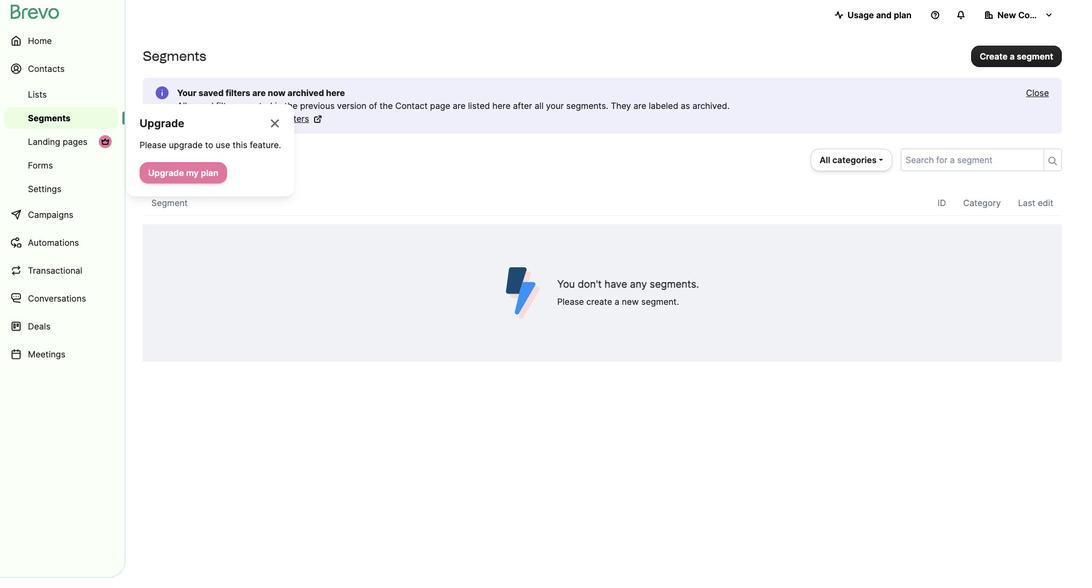 Task type: vqa. For each thing, say whether or not it's contained in the screenshot.
Search BUTTON
yes



Task type: locate. For each thing, give the bounding box(es) containing it.
forms link
[[4, 155, 118, 176]]

new
[[622, 297, 639, 307]]

1 the from the left
[[284, 100, 298, 111]]

settings
[[28, 184, 61, 194]]

created
[[241, 100, 273, 111]]

filters up created
[[226, 88, 251, 98]]

the right in
[[284, 100, 298, 111]]

edit
[[1038, 198, 1054, 208]]

0 vertical spatial a
[[1010, 51, 1015, 62]]

1 horizontal spatial are
[[453, 100, 466, 111]]

filters up about
[[216, 100, 239, 111]]

categories
[[833, 155, 877, 165]]

1 vertical spatial please
[[557, 297, 584, 307]]

meetings
[[28, 349, 66, 360]]

they
[[611, 100, 631, 111]]

the
[[284, 100, 298, 111], [380, 100, 393, 111]]

0 vertical spatial segments
[[143, 48, 206, 64]]

a right create
[[1010, 51, 1015, 62]]

plan for usage and plan
[[894, 10, 912, 20]]

are up created
[[252, 88, 266, 98]]

upgrade
[[140, 117, 184, 130], [148, 168, 184, 178]]

please down you
[[557, 297, 584, 307]]

segments down "upgrade"
[[156, 153, 227, 171]]

segments
[[143, 48, 206, 64], [28, 113, 71, 124], [156, 153, 227, 171]]

close link
[[1027, 86, 1050, 99]]

plan inside the upgrade dialog
[[201, 168, 219, 178]]

all categories button
[[811, 149, 893, 171]]

are
[[252, 88, 266, 98], [453, 100, 466, 111], [634, 100, 647, 111]]

please
[[140, 140, 167, 150], [557, 297, 584, 307]]

all inside button
[[820, 155, 831, 165]]

lists link
[[4, 84, 118, 105]]

0 horizontal spatial the
[[284, 100, 298, 111]]

0 vertical spatial segments.
[[567, 100, 609, 111]]

campaigns
[[28, 209, 73, 220]]

saved right your
[[199, 88, 224, 98]]

0 vertical spatial archived
[[288, 88, 324, 98]]

all down your
[[177, 100, 187, 111]]

landing pages
[[28, 136, 88, 147]]

landing pages link
[[4, 131, 118, 153]]

version
[[337, 100, 367, 111]]

1 vertical spatial saved
[[190, 100, 214, 111]]

0 vertical spatial filters
[[226, 88, 251, 98]]

pages
[[63, 136, 88, 147]]

have
[[605, 278, 628, 291]]

alert
[[143, 78, 1062, 134]]

segments. right your
[[567, 100, 609, 111]]

0 horizontal spatial archived
[[249, 113, 284, 124]]

plan
[[894, 10, 912, 20], [201, 168, 219, 178]]

0 horizontal spatial all
[[177, 100, 187, 111]]

all left the categories
[[820, 155, 831, 165]]

1 horizontal spatial plan
[[894, 10, 912, 20]]

filters down previous
[[286, 113, 309, 124]]

all inside your saved filters are now archived here all saved filters created in the previous version of the contact page are listed here after all your segments. they are labeled as archived.
[[177, 100, 187, 111]]

id
[[938, 198, 947, 208]]

plan right and
[[894, 10, 912, 20]]

please up 0
[[140, 140, 167, 150]]

you
[[557, 278, 575, 291]]

as
[[681, 100, 690, 111]]

0 vertical spatial plan
[[894, 10, 912, 20]]

the right of
[[380, 100, 393, 111]]

please for please create a new segment.
[[557, 297, 584, 307]]

0 vertical spatial here
[[326, 88, 345, 98]]

1 vertical spatial upgrade
[[148, 168, 184, 178]]

0 horizontal spatial segments.
[[567, 100, 609, 111]]

1 vertical spatial archived
[[249, 113, 284, 124]]

0 horizontal spatial a
[[615, 297, 620, 307]]

0 vertical spatial saved
[[199, 88, 224, 98]]

left___rvooi image
[[101, 138, 110, 146]]

1 vertical spatial all
[[820, 155, 831, 165]]

page
[[430, 100, 451, 111]]

plan right my
[[201, 168, 219, 178]]

1 horizontal spatial all
[[820, 155, 831, 165]]

1 vertical spatial plan
[[201, 168, 219, 178]]

are right they
[[634, 100, 647, 111]]

usage and plan button
[[827, 4, 921, 26]]

segments up your
[[143, 48, 206, 64]]

1 horizontal spatial please
[[557, 297, 584, 307]]

1 horizontal spatial segments.
[[650, 278, 699, 291]]

all
[[177, 100, 187, 111], [820, 155, 831, 165]]

1 horizontal spatial archived
[[288, 88, 324, 98]]

upgrade inside button
[[148, 168, 184, 178]]

labeled
[[649, 100, 679, 111]]

upgrade left my
[[148, 168, 184, 178]]

segments up landing
[[28, 113, 71, 124]]

1 vertical spatial a
[[615, 297, 620, 307]]

conversations
[[28, 293, 86, 304]]

home link
[[4, 28, 118, 54]]

all categories
[[820, 155, 877, 165]]

0 vertical spatial please
[[140, 140, 167, 150]]

Search for a segment search field
[[902, 149, 1040, 171]]

all
[[535, 100, 544, 111]]

0 horizontal spatial please
[[140, 140, 167, 150]]

my
[[186, 168, 199, 178]]

segments link
[[4, 107, 118, 129]]

your saved filters are now archived here all saved filters created in the previous version of the contact page are listed here after all your segments. they are labeled as archived.
[[177, 88, 730, 111]]

are right the 'page'
[[453, 100, 466, 111]]

archived up previous
[[288, 88, 324, 98]]

saved up more
[[190, 100, 214, 111]]

deals link
[[4, 314, 118, 339]]

new company
[[998, 10, 1058, 20]]

0 vertical spatial all
[[177, 100, 187, 111]]

new company button
[[977, 4, 1062, 26]]

1 horizontal spatial a
[[1010, 51, 1015, 62]]

deals
[[28, 321, 50, 332]]

upgrade for upgrade my plan
[[148, 168, 184, 178]]

0 vertical spatial upgrade
[[140, 117, 184, 130]]

upgrade
[[169, 140, 203, 150]]

upgrade up "upgrade"
[[140, 117, 184, 130]]

filters
[[226, 88, 251, 98], [216, 100, 239, 111], [286, 113, 309, 124]]

1 vertical spatial here
[[493, 100, 511, 111]]

2 horizontal spatial are
[[634, 100, 647, 111]]

2 vertical spatial segments
[[156, 153, 227, 171]]

to
[[205, 140, 213, 150]]

here
[[326, 88, 345, 98], [493, 100, 511, 111]]

any
[[630, 278, 647, 291]]

1 vertical spatial segments
[[28, 113, 71, 124]]

home
[[28, 35, 52, 46]]

1 horizontal spatial the
[[380, 100, 393, 111]]

forms
[[28, 160, 53, 171]]

please upgrade to use this feature.
[[140, 140, 281, 150]]

0 horizontal spatial here
[[326, 88, 345, 98]]

here left after
[[493, 100, 511, 111]]

segments. up segment.
[[650, 278, 699, 291]]

a left new
[[615, 297, 620, 307]]

archived down created
[[249, 113, 284, 124]]

create
[[980, 51, 1008, 62]]

a
[[1010, 51, 1015, 62], [615, 297, 620, 307]]

0 horizontal spatial plan
[[201, 168, 219, 178]]

here up version
[[326, 88, 345, 98]]

upgrade my plan
[[148, 168, 219, 178]]

create a segment button
[[972, 45, 1062, 67]]

please inside the upgrade dialog
[[140, 140, 167, 150]]



Task type: describe. For each thing, give the bounding box(es) containing it.
in
[[275, 100, 282, 111]]

contacts
[[28, 63, 65, 74]]

now
[[268, 88, 286, 98]]

usage
[[848, 10, 874, 20]]

please create a new segment.
[[557, 297, 679, 307]]

category
[[964, 198, 1001, 208]]

about
[[223, 113, 247, 124]]

landing
[[28, 136, 60, 147]]

1 vertical spatial filters
[[216, 100, 239, 111]]

0 segments
[[143, 153, 227, 171]]

after
[[513, 100, 532, 111]]

0
[[143, 153, 152, 171]]

conversations link
[[4, 286, 118, 312]]

create a segment
[[980, 51, 1054, 62]]

last edit
[[1019, 198, 1054, 208]]

2 the from the left
[[380, 100, 393, 111]]

1 horizontal spatial here
[[493, 100, 511, 111]]

transactional link
[[4, 258, 118, 284]]

read more about archived filters link
[[177, 112, 322, 125]]

a inside button
[[1010, 51, 1015, 62]]

segment.
[[642, 297, 679, 307]]

previous
[[300, 100, 335, 111]]

search image
[[1049, 157, 1058, 165]]

meetings link
[[4, 342, 118, 367]]

segments. inside your saved filters are now archived here all saved filters created in the previous version of the contact page are listed here after all your segments. they are labeled as archived.
[[567, 100, 609, 111]]

your
[[177, 88, 197, 98]]

company
[[1019, 10, 1058, 20]]

this
[[233, 140, 248, 150]]

campaigns link
[[4, 202, 118, 228]]

contacts link
[[4, 56, 118, 82]]

search button
[[1044, 150, 1062, 170]]

last
[[1019, 198, 1036, 208]]

use
[[216, 140, 230, 150]]

you don't have any segments.
[[557, 278, 699, 291]]

don't
[[578, 278, 602, 291]]

create
[[587, 297, 613, 307]]

feature.
[[250, 140, 281, 150]]

segment
[[151, 198, 188, 208]]

read more about archived filters
[[177, 113, 309, 124]]

read
[[177, 113, 198, 124]]

segment
[[1017, 51, 1054, 62]]

upgrade for upgrade
[[140, 117, 184, 130]]

upgrade my plan button
[[140, 162, 227, 184]]

0 horizontal spatial are
[[252, 88, 266, 98]]

close
[[1027, 88, 1050, 98]]

usage and plan
[[848, 10, 912, 20]]

please for please upgrade to use this feature.
[[140, 140, 167, 150]]

alert containing your saved filters are now archived here
[[143, 78, 1062, 134]]

your
[[546, 100, 564, 111]]

plan for upgrade my plan
[[201, 168, 219, 178]]

more
[[200, 113, 221, 124]]

contact
[[396, 100, 428, 111]]

and
[[877, 10, 892, 20]]

archived.
[[693, 100, 730, 111]]

automations link
[[4, 230, 118, 256]]

2 vertical spatial filters
[[286, 113, 309, 124]]

settings link
[[4, 178, 118, 200]]

automations
[[28, 237, 79, 248]]

listed
[[468, 100, 490, 111]]

lists
[[28, 89, 47, 100]]

upgrade dialog
[[127, 104, 294, 197]]

new
[[998, 10, 1017, 20]]

transactional
[[28, 265, 82, 276]]

of
[[369, 100, 377, 111]]

archived inside your saved filters are now archived here all saved filters created in the previous version of the contact page are listed here after all your segments. they are labeled as archived.
[[288, 88, 324, 98]]

1 vertical spatial segments.
[[650, 278, 699, 291]]



